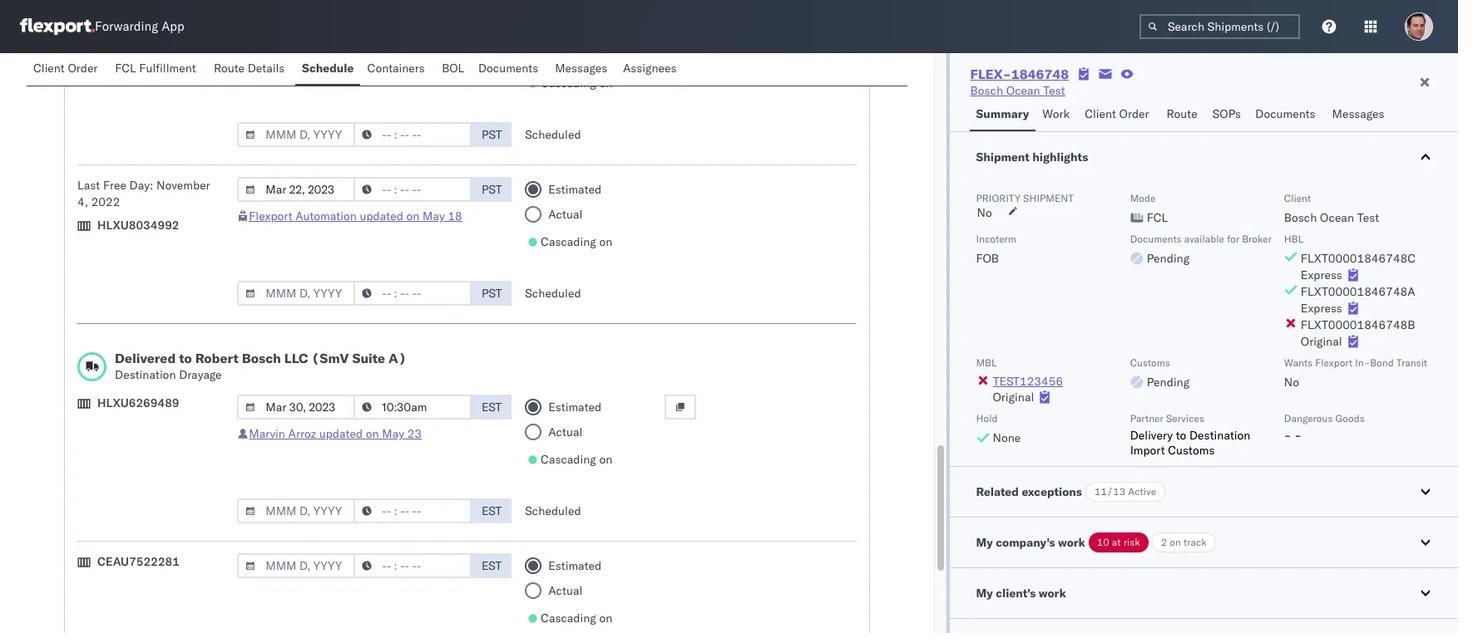 Task type: describe. For each thing, give the bounding box(es) containing it.
express for flxt00001846748a
[[1301, 301, 1342, 316]]

route for route
[[1167, 106, 1198, 121]]

containers
[[367, 61, 425, 76]]

4 cascading on from the top
[[541, 611, 613, 626]]

(smv
[[311, 350, 349, 367]]

import
[[1130, 443, 1165, 458]]

hbl
[[1284, 233, 1304, 245]]

order for the "client order" button to the left
[[68, 61, 98, 76]]

none
[[993, 431, 1021, 446]]

related
[[976, 485, 1019, 500]]

dangerous
[[1284, 413, 1333, 425]]

2022
[[91, 195, 120, 210]]

2
[[1161, 537, 1167, 549]]

work button
[[1036, 99, 1078, 131]]

1 -- : -- -- text field from the top
[[354, 281, 472, 306]]

1 horizontal spatial documents
[[1130, 233, 1182, 245]]

shipment
[[1023, 192, 1074, 205]]

flexport. image
[[20, 18, 95, 35]]

marvin arroz updated on may 23
[[249, 427, 422, 442]]

related exceptions
[[976, 485, 1082, 500]]

11/13 active
[[1095, 486, 1156, 498]]

exceptions
[[1022, 485, 1082, 500]]

4 cascading from the top
[[541, 611, 596, 626]]

scheduled for est
[[525, 504, 581, 519]]

dangerous goods - -
[[1284, 413, 1365, 443]]

bosch ocean test
[[970, 83, 1065, 98]]

schedule
[[302, 61, 354, 76]]

0 horizontal spatial messages button
[[548, 53, 616, 86]]

4,
[[77, 195, 88, 210]]

2 - from the left
[[1294, 428, 1302, 443]]

0 horizontal spatial flexport
[[249, 209, 292, 224]]

fob
[[976, 251, 999, 266]]

estimated for est
[[548, 400, 602, 415]]

mmm d, yyyy text field for third -- : -- -- text box from the bottom of the page
[[237, 122, 355, 147]]

1 -- : -- -- text field from the top
[[354, 122, 472, 147]]

fcl for fcl
[[1147, 210, 1168, 225]]

available
[[1184, 233, 1224, 245]]

work for my company's work
[[1058, 536, 1085, 551]]

broker
[[1242, 233, 1272, 245]]

arroz
[[288, 427, 316, 442]]

incoterm
[[976, 233, 1016, 245]]

0 horizontal spatial ocean
[[1006, 83, 1040, 98]]

app
[[162, 19, 184, 35]]

10 at risk
[[1097, 537, 1140, 549]]

pending for documents available for broker
[[1147, 251, 1190, 266]]

0 vertical spatial bosch
[[970, 83, 1003, 98]]

delivery
[[1130, 428, 1173, 443]]

1 actual from the top
[[548, 48, 583, 63]]

10
[[1097, 537, 1109, 549]]

assignees
[[623, 61, 677, 76]]

a)
[[388, 350, 407, 367]]

route for route details
[[214, 61, 245, 76]]

my client's work button
[[950, 569, 1458, 619]]

my for my company's work
[[976, 536, 993, 551]]

route button
[[1160, 99, 1206, 131]]

cascading for first -- : -- -- text field
[[541, 235, 596, 250]]

3 pst from the top
[[482, 286, 502, 301]]

priority
[[976, 192, 1021, 205]]

cascading for third -- : -- -- text box from the bottom of the page
[[541, 76, 596, 91]]

flexport automation updated on may 18
[[249, 209, 462, 224]]

goods
[[1335, 413, 1365, 425]]

3 estimated from the top
[[548, 559, 602, 574]]

hlxu8034992
[[97, 218, 179, 233]]

in-
[[1355, 357, 1370, 369]]

bosch inside client bosch ocean test incoterm fob
[[1284, 210, 1317, 225]]

shipment
[[976, 150, 1030, 165]]

last
[[77, 178, 100, 193]]

fcl fulfillment button
[[108, 53, 207, 86]]

1846748
[[1011, 66, 1069, 82]]

marvin arroz updated on may 23 button
[[249, 427, 422, 442]]

mbl
[[976, 357, 997, 369]]

delivered
[[115, 350, 176, 367]]

hold
[[976, 413, 998, 425]]

bosch inside delivered to robert bosch llc (smv suite a) destination drayage
[[242, 350, 281, 367]]

sops button
[[1206, 99, 1249, 131]]

order for rightmost the "client order" button
[[1119, 106, 1149, 121]]

partner services delivery to destination import customs
[[1130, 413, 1251, 458]]

11/13
[[1095, 486, 1126, 498]]

my client's work
[[976, 586, 1066, 601]]

flxt00001846748c
[[1301, 251, 1416, 266]]

client order for rightmost the "client order" button
[[1085, 106, 1149, 121]]

partner
[[1130, 413, 1164, 425]]

no inside wants flexport in-bond transit no
[[1284, 375, 1299, 390]]

0 vertical spatial no
[[977, 205, 992, 220]]

forwarding app
[[95, 19, 184, 35]]

drayage
[[179, 368, 222, 383]]

test inside client bosch ocean test incoterm fob
[[1357, 210, 1379, 225]]

0 horizontal spatial messages
[[555, 61, 607, 76]]

flexport inside wants flexport in-bond transit no
[[1315, 357, 1353, 369]]

company's
[[996, 536, 1055, 551]]

hlxu6269489
[[97, 396, 179, 411]]

forwarding
[[95, 19, 158, 35]]

2 on track
[[1161, 537, 1207, 549]]

active
[[1128, 486, 1156, 498]]

estimated for pst
[[548, 182, 602, 197]]

0 horizontal spatial client
[[33, 61, 65, 76]]

flex-
[[970, 66, 1011, 82]]

mmm d, yyyy text field for first -- : -- -- text field
[[237, 281, 355, 306]]

fcl fulfillment
[[115, 61, 196, 76]]

1 horizontal spatial documents button
[[1249, 99, 1326, 131]]

client's
[[996, 586, 1036, 601]]

highlights
[[1032, 150, 1088, 165]]

bol
[[442, 61, 464, 76]]

wants
[[1284, 357, 1313, 369]]

assignees button
[[616, 53, 686, 86]]

1 cascading on from the top
[[541, 76, 613, 91]]

services
[[1166, 413, 1204, 425]]

track
[[1184, 537, 1207, 549]]

0 horizontal spatial test
[[1043, 83, 1065, 98]]

delivered to robert bosch llc (smv suite a) destination drayage
[[115, 350, 407, 383]]

1 horizontal spatial messages
[[1332, 106, 1385, 121]]

1 vertical spatial messages button
[[1326, 99, 1393, 131]]

test123456
[[993, 374, 1063, 389]]



Task type: vqa. For each thing, say whether or not it's contained in the screenshot.
right Departure
no



Task type: locate. For each thing, give the bounding box(es) containing it.
0 vertical spatial estimated
[[548, 182, 602, 197]]

documents down the mode
[[1130, 233, 1182, 245]]

1 vertical spatial test
[[1357, 210, 1379, 225]]

summary button
[[969, 99, 1036, 131]]

pending up services
[[1147, 375, 1190, 390]]

destination
[[115, 368, 176, 383], [1189, 428, 1251, 443]]

client order right work button at the top right
[[1085, 106, 1149, 121]]

express up flxt00001846748b
[[1301, 301, 1342, 316]]

1 vertical spatial destination
[[1189, 428, 1251, 443]]

0 vertical spatial client order button
[[27, 53, 108, 86]]

client bosch ocean test incoterm fob
[[976, 192, 1379, 266]]

suite
[[352, 350, 385, 367]]

1 horizontal spatial route
[[1167, 106, 1198, 121]]

day:
[[129, 178, 153, 193]]

1 vertical spatial route
[[1167, 106, 1198, 121]]

2 -- : -- -- text field from the top
[[354, 395, 472, 420]]

client order button down flexport. image
[[27, 53, 108, 86]]

0 vertical spatial messages
[[555, 61, 607, 76]]

updated for automation
[[360, 209, 403, 224]]

MMM D, YYYY text field
[[237, 395, 355, 420], [237, 554, 355, 579]]

flexport left the in-
[[1315, 357, 1353, 369]]

0 vertical spatial flexport
[[249, 209, 292, 224]]

-- : -- -- text field up 18
[[354, 177, 472, 202]]

Search Shipments (/) text field
[[1140, 14, 1300, 39]]

my left the client's
[[976, 586, 993, 601]]

0 horizontal spatial documents
[[478, 61, 538, 76]]

1 horizontal spatial original
[[1301, 334, 1342, 349]]

0 vertical spatial mmm d, yyyy text field
[[237, 395, 355, 420]]

cascading for first -- : -- -- text box from the bottom
[[541, 453, 596, 467]]

original up wants
[[1301, 334, 1342, 349]]

marvin
[[249, 427, 285, 442]]

flxt00001846748b
[[1301, 318, 1415, 333]]

wants flexport in-bond transit no
[[1284, 357, 1427, 390]]

2 vertical spatial -- : -- -- text field
[[354, 499, 472, 524]]

1 horizontal spatial flexport
[[1315, 357, 1353, 369]]

original
[[1301, 334, 1342, 349], [993, 390, 1034, 405]]

1 mmm d, yyyy text field from the top
[[237, 395, 355, 420]]

1 horizontal spatial order
[[1119, 106, 1149, 121]]

1 est from the top
[[482, 400, 502, 415]]

0 vertical spatial route
[[214, 61, 245, 76]]

customs down services
[[1168, 443, 1215, 458]]

at
[[1112, 537, 1121, 549]]

to inside partner services delivery to destination import customs
[[1176, 428, 1186, 443]]

route left the sops
[[1167, 106, 1198, 121]]

1 vertical spatial to
[[1176, 428, 1186, 443]]

llc
[[284, 350, 308, 367]]

pending down documents available for broker at the top right of page
[[1147, 251, 1190, 266]]

2 my from the top
[[976, 586, 993, 601]]

customs inside partner services delivery to destination import customs
[[1168, 443, 1215, 458]]

flxt00001846748a
[[1301, 284, 1415, 299]]

0 vertical spatial pending
[[1147, 251, 1190, 266]]

1 horizontal spatial messages button
[[1326, 99, 1393, 131]]

test up flxt00001846748c
[[1357, 210, 1379, 225]]

mode
[[1130, 192, 1156, 205]]

1 vertical spatial estimated
[[548, 400, 602, 415]]

express
[[1301, 268, 1342, 283], [1301, 301, 1342, 316]]

mmm d, yyyy text field down "arroz"
[[237, 499, 355, 524]]

documents right sops 'button'
[[1255, 106, 1316, 121]]

ceau7522281
[[97, 555, 180, 570]]

4 mmm d, yyyy text field from the top
[[237, 499, 355, 524]]

shipment highlights
[[976, 150, 1088, 165]]

1 vertical spatial client
[[1085, 106, 1116, 121]]

customs up partner at the bottom
[[1130, 357, 1170, 369]]

ocean inside client bosch ocean test incoterm fob
[[1320, 210, 1354, 225]]

1 vertical spatial customs
[[1168, 443, 1215, 458]]

test
[[1043, 83, 1065, 98], [1357, 210, 1379, 225]]

for
[[1227, 233, 1239, 245]]

0 vertical spatial work
[[1058, 536, 1085, 551]]

3 actual from the top
[[548, 425, 583, 440]]

2 vertical spatial pst
[[482, 286, 502, 301]]

priority shipment
[[976, 192, 1074, 205]]

work
[[1058, 536, 1085, 551], [1039, 586, 1066, 601]]

cascading
[[541, 76, 596, 91], [541, 235, 596, 250], [541, 453, 596, 467], [541, 611, 596, 626]]

containers button
[[361, 53, 435, 86]]

work for my client's work
[[1039, 586, 1066, 601]]

1 vertical spatial updated
[[319, 427, 363, 442]]

0 horizontal spatial to
[[179, 350, 192, 367]]

1 vertical spatial documents button
[[1249, 99, 1326, 131]]

1 horizontal spatial client order button
[[1078, 99, 1160, 131]]

0 horizontal spatial documents button
[[472, 53, 548, 86]]

2 mmm d, yyyy text field from the top
[[237, 177, 355, 202]]

bosch
[[970, 83, 1003, 98], [1284, 210, 1317, 225], [242, 350, 281, 367]]

mmm d, yyyy text field down schedule button
[[237, 122, 355, 147]]

18
[[448, 209, 462, 224]]

1 vertical spatial express
[[1301, 301, 1342, 316]]

3 -- : -- -- text field from the top
[[354, 499, 472, 524]]

1 horizontal spatial -
[[1294, 428, 1302, 443]]

1 pst from the top
[[482, 127, 502, 142]]

0 vertical spatial destination
[[115, 368, 176, 383]]

2 estimated from the top
[[548, 400, 602, 415]]

may
[[423, 209, 445, 224], [382, 427, 404, 442]]

1 vertical spatial my
[[976, 586, 993, 601]]

2 -- : -- -- text field from the top
[[354, 177, 472, 202]]

fcl inside button
[[115, 61, 136, 76]]

route left details
[[214, 61, 245, 76]]

1 express from the top
[[1301, 268, 1342, 283]]

sops
[[1213, 106, 1241, 121]]

1 vertical spatial no
[[1284, 375, 1299, 390]]

ocean down flex-1846748 link
[[1006, 83, 1040, 98]]

-- : -- -- text field down containers button
[[354, 122, 472, 147]]

1 vertical spatial fcl
[[1147, 210, 1168, 225]]

1 vertical spatial client order
[[1085, 106, 1149, 121]]

-- : -- -- text field
[[354, 281, 472, 306], [354, 395, 472, 420], [354, 554, 472, 579]]

0 vertical spatial express
[[1301, 268, 1342, 283]]

to down services
[[1176, 428, 1186, 443]]

3 cascading from the top
[[541, 453, 596, 467]]

bol button
[[435, 53, 472, 86]]

4 actual from the top
[[548, 584, 583, 599]]

messages
[[555, 61, 607, 76], [1332, 106, 1385, 121]]

2 vertical spatial client
[[1284, 192, 1311, 205]]

23
[[407, 427, 422, 442]]

summary
[[976, 106, 1029, 121]]

to inside delivered to robert bosch llc (smv suite a) destination drayage
[[179, 350, 192, 367]]

2 horizontal spatial documents
[[1255, 106, 1316, 121]]

2 scheduled from the top
[[525, 286, 581, 301]]

pending
[[1147, 251, 1190, 266], [1147, 375, 1190, 390]]

1 my from the top
[[976, 536, 993, 551]]

fcl down the mode
[[1147, 210, 1168, 225]]

-
[[1284, 428, 1291, 443], [1294, 428, 1302, 443]]

0 horizontal spatial original
[[993, 390, 1034, 405]]

1 vertical spatial mmm d, yyyy text field
[[237, 554, 355, 579]]

1 horizontal spatial no
[[1284, 375, 1299, 390]]

client order down flexport. image
[[33, 61, 98, 76]]

3 mmm d, yyyy text field from the top
[[237, 281, 355, 306]]

1 estimated from the top
[[548, 182, 602, 197]]

documents available for broker
[[1130, 233, 1272, 245]]

no down wants
[[1284, 375, 1299, 390]]

my
[[976, 536, 993, 551], [976, 586, 993, 601]]

0 horizontal spatial may
[[382, 427, 404, 442]]

2 horizontal spatial bosch
[[1284, 210, 1317, 225]]

fulfillment
[[139, 61, 196, 76]]

3 -- : -- -- text field from the top
[[354, 554, 472, 579]]

work
[[1042, 106, 1070, 121]]

destination inside partner services delivery to destination import customs
[[1189, 428, 1251, 443]]

route
[[214, 61, 245, 76], [1167, 106, 1198, 121]]

client right work button at the top right
[[1085, 106, 1116, 121]]

to up drayage
[[179, 350, 192, 367]]

2 pst from the top
[[482, 182, 502, 197]]

2 vertical spatial documents
[[1130, 233, 1182, 245]]

1 vertical spatial original
[[993, 390, 1034, 405]]

work left 10
[[1058, 536, 1085, 551]]

1 mmm d, yyyy text field from the top
[[237, 122, 355, 147]]

documents button right bol
[[472, 53, 548, 86]]

1 scheduled from the top
[[525, 127, 581, 142]]

bond
[[1370, 357, 1394, 369]]

2 vertical spatial scheduled
[[525, 504, 581, 519]]

cascading on
[[541, 76, 613, 91], [541, 235, 613, 250], [541, 453, 613, 467], [541, 611, 613, 626]]

0 vertical spatial updated
[[360, 209, 403, 224]]

client up hbl
[[1284, 192, 1311, 205]]

0 vertical spatial documents button
[[472, 53, 548, 86]]

1 vertical spatial pst
[[482, 182, 502, 197]]

may left 18
[[423, 209, 445, 224]]

3 scheduled from the top
[[525, 504, 581, 519]]

may for 23
[[382, 427, 404, 442]]

0 vertical spatial pst
[[482, 127, 502, 142]]

order left 'route' button
[[1119, 106, 1149, 121]]

customs
[[1130, 357, 1170, 369], [1168, 443, 1215, 458]]

1 vertical spatial may
[[382, 427, 404, 442]]

destination down services
[[1189, 428, 1251, 443]]

1 horizontal spatial destination
[[1189, 428, 1251, 443]]

2 est from the top
[[482, 504, 502, 519]]

my left company's
[[976, 536, 993, 551]]

client order for the "client order" button to the left
[[33, 61, 98, 76]]

work right the client's
[[1039, 586, 1066, 601]]

1 vertical spatial documents
[[1255, 106, 1316, 121]]

1 horizontal spatial test
[[1357, 210, 1379, 225]]

risk
[[1123, 537, 1140, 549]]

1 vertical spatial bosch
[[1284, 210, 1317, 225]]

updated for arroz
[[319, 427, 363, 442]]

0 vertical spatial documents
[[478, 61, 538, 76]]

express for flxt00001846748c
[[1301, 268, 1342, 283]]

2 vertical spatial bosch
[[242, 350, 281, 367]]

updated right automation
[[360, 209, 403, 224]]

2 pending from the top
[[1147, 375, 1190, 390]]

1 vertical spatial messages
[[1332, 106, 1385, 121]]

original down test123456
[[993, 390, 1034, 405]]

0 vertical spatial customs
[[1130, 357, 1170, 369]]

client inside client bosch ocean test incoterm fob
[[1284, 192, 1311, 205]]

0 vertical spatial may
[[423, 209, 445, 224]]

0 vertical spatial client order
[[33, 61, 98, 76]]

automation
[[295, 209, 357, 224]]

flexport
[[249, 209, 292, 224], [1315, 357, 1353, 369]]

0 vertical spatial -- : -- -- text field
[[354, 281, 472, 306]]

0 vertical spatial original
[[1301, 334, 1342, 349]]

may for 18
[[423, 209, 445, 224]]

flex-1846748 link
[[970, 66, 1069, 82]]

bosch up hbl
[[1284, 210, 1317, 225]]

documents
[[478, 61, 538, 76], [1255, 106, 1316, 121], [1130, 233, 1182, 245]]

0 horizontal spatial destination
[[115, 368, 176, 383]]

work inside button
[[1039, 586, 1066, 601]]

1 horizontal spatial may
[[423, 209, 445, 224]]

1 pending from the top
[[1147, 251, 1190, 266]]

route details button
[[207, 53, 295, 86]]

on
[[599, 76, 613, 91], [406, 209, 420, 224], [599, 235, 613, 250], [366, 427, 379, 442], [599, 453, 613, 467], [1170, 537, 1181, 549], [599, 611, 613, 626]]

fcl for fcl fulfillment
[[115, 61, 136, 76]]

1 vertical spatial client order button
[[1078, 99, 1160, 131]]

pst
[[482, 127, 502, 142], [482, 182, 502, 197], [482, 286, 502, 301]]

mmm d, yyyy text field up 'llc' at left bottom
[[237, 281, 355, 306]]

1 horizontal spatial client
[[1085, 106, 1116, 121]]

scheduled
[[525, 127, 581, 142], [525, 286, 581, 301], [525, 504, 581, 519]]

bosch down flex-
[[970, 83, 1003, 98]]

0 horizontal spatial no
[[977, 205, 992, 220]]

client order button
[[27, 53, 108, 86], [1078, 99, 1160, 131]]

test123456 button
[[993, 374, 1063, 389]]

est
[[482, 400, 502, 415], [482, 504, 502, 519], [482, 559, 502, 574]]

documents right bol button on the left top of the page
[[478, 61, 538, 76]]

2 actual from the top
[[548, 207, 583, 222]]

no down priority
[[977, 205, 992, 220]]

destination down delivered
[[115, 368, 176, 383]]

2 vertical spatial estimated
[[548, 559, 602, 574]]

schedule button
[[295, 53, 361, 86]]

-- : -- -- text field for 1st mmm d, yyyy text box from the bottom of the page
[[354, 554, 472, 579]]

0 vertical spatial my
[[976, 536, 993, 551]]

2 mmm d, yyyy text field from the top
[[237, 554, 355, 579]]

details
[[248, 61, 285, 76]]

0 horizontal spatial -
[[1284, 428, 1291, 443]]

1 horizontal spatial client order
[[1085, 106, 1149, 121]]

0 horizontal spatial bosch
[[242, 350, 281, 367]]

MMM D, YYYY text field
[[237, 122, 355, 147], [237, 177, 355, 202], [237, 281, 355, 306], [237, 499, 355, 524]]

free
[[103, 178, 126, 193]]

route inside 'route details' button
[[214, 61, 245, 76]]

flexport left automation
[[249, 209, 292, 224]]

last free day: november 4, 2022
[[77, 178, 210, 210]]

1 - from the left
[[1284, 428, 1291, 443]]

0 vertical spatial to
[[179, 350, 192, 367]]

mmm d, yyyy text field for first -- : -- -- text box from the bottom
[[237, 499, 355, 524]]

robert
[[195, 350, 239, 367]]

1 vertical spatial -- : -- -- text field
[[354, 177, 472, 202]]

3 est from the top
[[482, 559, 502, 574]]

0 horizontal spatial route
[[214, 61, 245, 76]]

express up flxt00001846748a on the right of the page
[[1301, 268, 1342, 283]]

1 vertical spatial ocean
[[1320, 210, 1354, 225]]

-- : -- -- text field for second mmm d, yyyy text box from the bottom
[[354, 395, 472, 420]]

fcl down forwarding
[[115, 61, 136, 76]]

my company's work
[[976, 536, 1085, 551]]

flexport automation updated on may 18 button
[[249, 209, 462, 224]]

1 vertical spatial scheduled
[[525, 286, 581, 301]]

1 horizontal spatial to
[[1176, 428, 1186, 443]]

0 vertical spatial fcl
[[115, 61, 136, 76]]

my for my client's work
[[976, 586, 993, 601]]

documents button right the sops
[[1249, 99, 1326, 131]]

scheduled for pst
[[525, 286, 581, 301]]

order
[[68, 61, 98, 76], [1119, 106, 1149, 121]]

1 vertical spatial order
[[1119, 106, 1149, 121]]

my inside button
[[976, 586, 993, 601]]

shipment highlights button
[[950, 132, 1458, 182]]

1 vertical spatial est
[[482, 504, 502, 519]]

-- : -- -- text field
[[354, 122, 472, 147], [354, 177, 472, 202], [354, 499, 472, 524]]

ocean up flxt00001846748c
[[1320, 210, 1354, 225]]

2 cascading from the top
[[541, 235, 596, 250]]

may left the 23
[[382, 427, 404, 442]]

2 express from the top
[[1301, 301, 1342, 316]]

2 vertical spatial est
[[482, 559, 502, 574]]

client down flexport. image
[[33, 61, 65, 76]]

0 horizontal spatial order
[[68, 61, 98, 76]]

to
[[179, 350, 192, 367], [1176, 428, 1186, 443]]

1 vertical spatial work
[[1039, 586, 1066, 601]]

0 vertical spatial messages button
[[548, 53, 616, 86]]

0 vertical spatial -- : -- -- text field
[[354, 122, 472, 147]]

bosch left 'llc' at left bottom
[[242, 350, 281, 367]]

order down forwarding app link on the top of page
[[68, 61, 98, 76]]

updated right "arroz"
[[319, 427, 363, 442]]

bosch ocean test link
[[970, 82, 1065, 99]]

mmm d, yyyy text field up automation
[[237, 177, 355, 202]]

1 cascading from the top
[[541, 76, 596, 91]]

destination inside delivered to robert bosch llc (smv suite a) destination drayage
[[115, 368, 176, 383]]

-- : -- -- text field down the 23
[[354, 499, 472, 524]]

2 vertical spatial -- : -- -- text field
[[354, 554, 472, 579]]

0 vertical spatial client
[[33, 61, 65, 76]]

2 cascading on from the top
[[541, 235, 613, 250]]

pending for customs
[[1147, 375, 1190, 390]]

0 horizontal spatial client order button
[[27, 53, 108, 86]]

messages button
[[548, 53, 616, 86], [1326, 99, 1393, 131]]

client order button right work
[[1078, 99, 1160, 131]]

test down "1846748"
[[1043, 83, 1065, 98]]

mmm d, yyyy text field for second -- : -- -- text box from the bottom
[[237, 177, 355, 202]]

3 cascading on from the top
[[541, 453, 613, 467]]

route inside 'route' button
[[1167, 106, 1198, 121]]

0 vertical spatial order
[[68, 61, 98, 76]]



